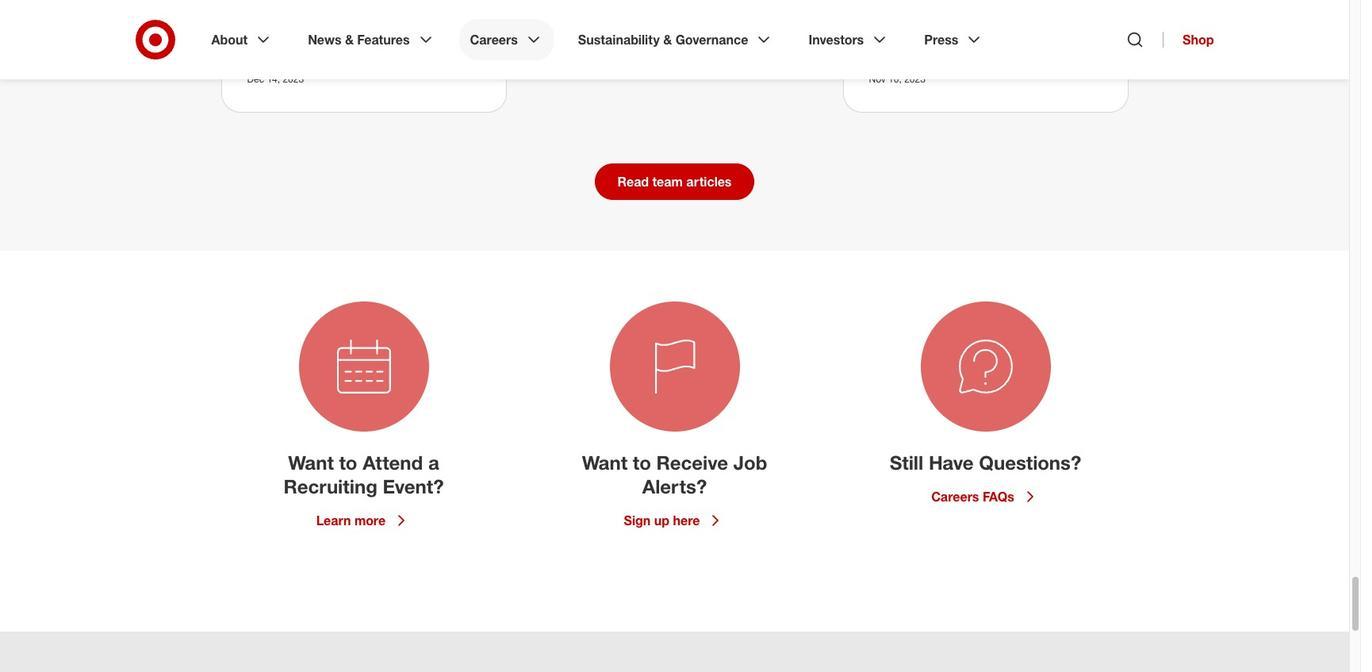 Task type: describe. For each thing, give the bounding box(es) containing it.
press link
[[913, 19, 995, 60]]

how
[[348, 0, 377, 16]]

event?
[[383, 475, 444, 498]]

shop
[[1183, 32, 1214, 48]]

recruiting
[[284, 475, 378, 498]]

our inside the honoring our veterans: target team members share their reflections on service
[[932, 0, 956, 16]]

target inside the honoring our veterans: target team members share their reflections on service
[[1023, 0, 1062, 16]]

want to receive job alerts?
[[582, 451, 768, 498]]

investors
[[809, 32, 864, 48]]

on
[[869, 40, 885, 57]]

sign
[[624, 513, 651, 529]]

helps
[[376, 19, 413, 37]]

press
[[925, 32, 959, 48]]

& for merry
[[289, 0, 298, 16]]

careers inside the merry & bright: how building meaningful careers helps team target bring joy to our guests
[[322, 19, 372, 37]]

more
[[355, 513, 386, 529]]

questions?
[[979, 451, 1082, 475]]

want for want to attend a recruiting event?
[[288, 451, 334, 475]]

here
[[673, 513, 700, 529]]

honoring
[[869, 0, 928, 16]]

share
[[934, 19, 971, 37]]

to for want to attend a recruiting event?
[[339, 451, 357, 475]]

honoring our veterans: target team members share their reflections on service
[[869, 0, 1100, 57]]

guests
[[399, 40, 444, 57]]

team
[[653, 174, 683, 190]]

team inside the honoring our veterans: target team members share their reflections on service
[[1066, 0, 1100, 16]]

& for sustainability
[[663, 32, 672, 48]]

job
[[734, 451, 768, 475]]

to for want to receive job alerts?
[[633, 451, 651, 475]]

target inside the merry & bright: how building meaningful careers helps team target bring joy to our guests
[[247, 40, 286, 57]]

attend
[[363, 451, 423, 475]]

read team articles
[[618, 174, 732, 190]]

dec 14, 2023
[[247, 73, 304, 85]]

bring
[[290, 40, 324, 57]]

features
[[357, 32, 410, 48]]

nov 10, 2023
[[869, 73, 926, 85]]

receive
[[657, 451, 728, 475]]

still have questions?
[[890, 451, 1082, 475]]

up
[[654, 513, 670, 529]]

joy
[[328, 40, 350, 57]]

about link
[[200, 19, 284, 60]]

have
[[929, 451, 974, 475]]

service
[[889, 40, 938, 57]]

sustainability & governance link
[[567, 19, 785, 60]]

members
[[869, 19, 930, 37]]



Task type: locate. For each thing, give the bounding box(es) containing it.
our inside the merry & bright: how building meaningful careers helps team target bring joy to our guests
[[371, 40, 395, 57]]

about
[[211, 32, 248, 48]]

want for want to receive job alerts?
[[582, 451, 628, 475]]

meaningful
[[247, 19, 318, 37]]

still
[[890, 451, 924, 475]]

shop link
[[1163, 32, 1214, 48]]

news & features link
[[297, 19, 446, 60]]

careers faqs
[[932, 489, 1015, 505]]

1 horizontal spatial our
[[932, 0, 956, 16]]

target
[[1023, 0, 1062, 16], [247, 40, 286, 57]]

governance
[[676, 32, 749, 48]]

careers right guests at the left
[[470, 32, 518, 48]]

careers
[[322, 19, 372, 37], [470, 32, 518, 48], [932, 489, 979, 505]]

1 horizontal spatial target
[[1023, 0, 1062, 16]]

& inside the merry & bright: how building meaningful careers helps team target bring joy to our guests
[[289, 0, 298, 16]]

want up 'sign'
[[582, 451, 628, 475]]

careers for careers faqs
[[932, 489, 979, 505]]

0 horizontal spatial want
[[288, 451, 334, 475]]

learn more
[[316, 513, 386, 529]]

our
[[932, 0, 956, 16], [371, 40, 395, 57]]

1 vertical spatial target
[[247, 40, 286, 57]]

reflections
[[1011, 19, 1083, 37]]

honoring our veterans: target team members share their reflections on service link
[[869, 0, 1100, 57]]

news
[[308, 32, 342, 48]]

articles
[[687, 174, 732, 190]]

2023 for bring
[[283, 73, 304, 85]]

investors link
[[798, 19, 901, 60]]

merry & bright: how building meaningful careers helps team target bring joy to our guests
[[247, 0, 451, 57]]

our down helps
[[371, 40, 395, 57]]

0 horizontal spatial &
[[289, 0, 298, 16]]

to inside 'want to attend a recruiting event?'
[[339, 451, 357, 475]]

to left attend
[[339, 451, 357, 475]]

to inside the merry & bright: how building meaningful careers helps team target bring joy to our guests
[[354, 40, 367, 57]]

team inside the merry & bright: how building meaningful careers helps team target bring joy to our guests
[[417, 19, 451, 37]]

14,
[[267, 73, 280, 85]]

0 horizontal spatial 2023
[[283, 73, 304, 85]]

1 horizontal spatial careers
[[470, 32, 518, 48]]

team up guests at the left
[[417, 19, 451, 37]]

bright:
[[302, 0, 344, 16]]

1 horizontal spatial team
[[1066, 0, 1100, 16]]

2 horizontal spatial careers
[[932, 489, 979, 505]]

sign up here
[[624, 513, 700, 529]]

&
[[289, 0, 298, 16], [345, 32, 354, 48], [663, 32, 672, 48]]

0 vertical spatial team
[[1066, 0, 1100, 16]]

0 horizontal spatial our
[[371, 40, 395, 57]]

want up learn
[[288, 451, 334, 475]]

dec
[[247, 73, 264, 85]]

1 horizontal spatial want
[[582, 451, 628, 475]]

team
[[1066, 0, 1100, 16], [417, 19, 451, 37]]

sustainability & governance
[[578, 32, 749, 48]]

0 vertical spatial our
[[932, 0, 956, 16]]

learn
[[316, 513, 351, 529]]

1 want from the left
[[288, 451, 334, 475]]

team up reflections
[[1066, 0, 1100, 16]]

2 horizontal spatial &
[[663, 32, 672, 48]]

news & features
[[308, 32, 410, 48]]

1 vertical spatial team
[[417, 19, 451, 37]]

2023
[[283, 73, 304, 85], [905, 73, 926, 85]]

2023 for service
[[905, 73, 926, 85]]

read
[[618, 174, 649, 190]]

learn more link
[[316, 511, 411, 530]]

careers up joy
[[322, 19, 372, 37]]

alerts?
[[642, 475, 707, 498]]

faqs
[[983, 489, 1015, 505]]

to inside the want to receive job alerts?
[[633, 451, 651, 475]]

0 vertical spatial target
[[1023, 0, 1062, 16]]

careers for careers link on the top left
[[470, 32, 518, 48]]

2023 right 14,
[[283, 73, 304, 85]]

2023 right 10,
[[905, 73, 926, 85]]

merry
[[247, 0, 285, 16]]

0 horizontal spatial target
[[247, 40, 286, 57]]

1 2023 from the left
[[283, 73, 304, 85]]

to
[[354, 40, 367, 57], [339, 451, 357, 475], [633, 451, 651, 475]]

our up share on the right of page
[[932, 0, 956, 16]]

careers link
[[459, 19, 554, 60]]

sustainability
[[578, 32, 660, 48]]

sign up here link
[[624, 511, 726, 530]]

1 horizontal spatial 2023
[[905, 73, 926, 85]]

a
[[428, 451, 439, 475]]

read team articles link
[[595, 164, 755, 200]]

2 want from the left
[[582, 451, 628, 475]]

nov
[[869, 73, 886, 85]]

target up reflections
[[1023, 0, 1062, 16]]

0 horizontal spatial team
[[417, 19, 451, 37]]

& for news
[[345, 32, 354, 48]]

1 horizontal spatial &
[[345, 32, 354, 48]]

careers down the have
[[932, 489, 979, 505]]

1 vertical spatial our
[[371, 40, 395, 57]]

0 horizontal spatial careers
[[322, 19, 372, 37]]

to left receive
[[633, 451, 651, 475]]

careers faqs link
[[932, 487, 1040, 506]]

target down meaningful
[[247, 40, 286, 57]]

veterans:
[[960, 0, 1019, 16]]

10,
[[889, 73, 902, 85]]

building
[[381, 0, 433, 16]]

want inside the want to receive job alerts?
[[582, 451, 628, 475]]

their
[[975, 19, 1007, 37]]

want to attend a recruiting event?
[[284, 451, 444, 498]]

want
[[288, 451, 334, 475], [582, 451, 628, 475]]

merry & bright: how building meaningful careers helps team target bring joy to our guests link
[[247, 0, 451, 57]]

to right joy
[[354, 40, 367, 57]]

2 2023 from the left
[[905, 73, 926, 85]]

want inside 'want to attend a recruiting event?'
[[288, 451, 334, 475]]



Task type: vqa. For each thing, say whether or not it's contained in the screenshot.
Still Have Questions?
yes



